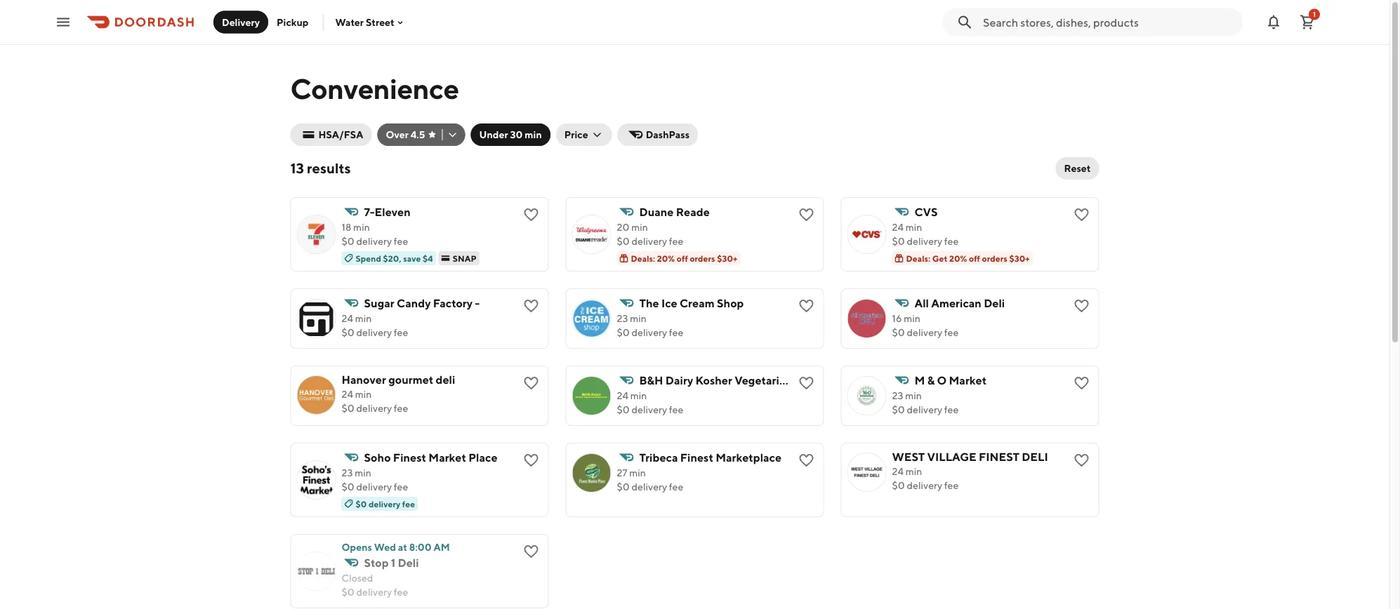 Task type: describe. For each thing, give the bounding box(es) containing it.
23 min $0 delivery fee for m
[[892, 390, 959, 416]]

sugar
[[364, 297, 394, 310]]

fee up the at
[[402, 499, 415, 509]]

under 30 min button
[[471, 124, 550, 146]]

-
[[475, 297, 480, 310]]

fee for m & o market
[[944, 404, 959, 416]]

stop 1 deli
[[364, 556, 419, 570]]

gourmet
[[388, 373, 433, 387]]

deli
[[1022, 450, 1048, 464]]

duane reade
[[639, 205, 710, 219]]

$0 for cvs
[[892, 236, 905, 247]]

24 min $0 delivery fee for cvs
[[892, 222, 959, 247]]

0 horizontal spatial market
[[428, 451, 466, 464]]

hanover gourmet deli 24 min $0 delivery fee
[[342, 373, 455, 414]]

stop
[[364, 556, 389, 570]]

min for 7-
[[353, 222, 370, 233]]

1 off from the left
[[677, 253, 688, 263]]

13
[[290, 160, 304, 177]]

the ice cream shop
[[639, 297, 744, 310]]

m & o market
[[914, 374, 987, 387]]

23 for the ice cream shop
[[617, 313, 628, 324]]

dashpass
[[646, 129, 690, 140]]

min for sugar
[[355, 313, 372, 324]]

spend
[[356, 253, 381, 263]]

kosher
[[695, 374, 732, 387]]

ice
[[661, 297, 677, 310]]

finest for marketplace
[[680, 451, 713, 464]]

all american deli
[[914, 297, 1005, 310]]

save
[[403, 253, 421, 263]]

deals: 20% off orders $30+
[[631, 253, 738, 263]]

20 min $0 delivery fee
[[617, 222, 683, 247]]

30
[[510, 129, 523, 140]]

min for duane
[[631, 222, 648, 233]]

fee inside closed $0 delivery fee
[[394, 587, 408, 598]]

duane
[[639, 205, 674, 219]]

click to add this store to your saved list image for soho finest market place
[[523, 452, 540, 469]]

deals: for duane reade
[[631, 253, 655, 263]]

23 for m & o market
[[892, 390, 903, 402]]

price
[[564, 129, 588, 140]]

&
[[927, 374, 935, 387]]

fee for the ice cream shop
[[669, 327, 683, 338]]

18
[[342, 222, 351, 233]]

hsa/fsa
[[318, 129, 363, 140]]

23 min $0 delivery fee for the
[[617, 313, 683, 338]]

fee for sugar candy factory -
[[394, 327, 408, 338]]

all
[[914, 297, 929, 310]]

click to add this store to your saved list image for cvs
[[1073, 206, 1090, 223]]

click to add this store to your saved list image for b&h dairy kosher vegetarian restaurant
[[798, 375, 815, 392]]

24 for b&h dairy kosher vegetarian restaurant
[[617, 390, 628, 402]]

delivery for all american deli
[[907, 327, 942, 338]]

pickup button
[[268, 11, 317, 33]]

b&h dairy kosher vegetarian restaurant
[[639, 374, 852, 387]]

wed
[[374, 542, 396, 553]]

get
[[932, 253, 947, 263]]

click to add this store to your saved list image for 7-eleven
[[523, 206, 540, 223]]

candy
[[397, 297, 431, 310]]

min for m
[[905, 390, 922, 402]]

13 results
[[290, 160, 351, 177]]

18 min $0 delivery fee
[[342, 222, 408, 247]]

1 horizontal spatial market
[[949, 374, 987, 387]]

24 min $0 delivery fee for b&h dairy kosher vegetarian restaurant
[[617, 390, 683, 416]]

pickup
[[277, 16, 309, 28]]

water
[[335, 16, 364, 28]]

27
[[617, 467, 627, 479]]

fee for cvs
[[944, 236, 959, 247]]

click to add this store to your saved list image for the ice cream shop
[[798, 298, 815, 315]]

$0 for tribeca finest marketplace
[[617, 481, 630, 493]]

village
[[927, 450, 976, 464]]

8:00
[[409, 542, 432, 553]]

delivery for duane reade
[[632, 236, 667, 247]]

shop
[[717, 297, 744, 310]]

7-
[[364, 205, 375, 219]]

1 vertical spatial 1
[[391, 556, 395, 570]]

4.5
[[411, 129, 425, 140]]

deals: get 20% off orders $30+
[[906, 253, 1030, 263]]

1 orders from the left
[[690, 253, 715, 263]]

24 min $0 delivery fee for sugar candy factory -
[[342, 313, 408, 338]]

factory
[[433, 297, 473, 310]]

2 $30+ from the left
[[1009, 253, 1030, 263]]

dairy
[[665, 374, 693, 387]]

place
[[468, 451, 498, 464]]

min for tribeca
[[629, 467, 646, 479]]

$20,
[[383, 253, 401, 263]]

opens wed at 8:00 am
[[342, 542, 450, 553]]

hsa/fsa button
[[290, 124, 372, 146]]

water street button
[[335, 16, 406, 28]]

opens
[[342, 542, 372, 553]]

1 button
[[1293, 8, 1321, 36]]

2 off from the left
[[969, 253, 980, 263]]

24 inside hanover gourmet deli 24 min $0 delivery fee
[[342, 389, 353, 400]]

the
[[639, 297, 659, 310]]

over 4.5
[[386, 129, 425, 140]]

american
[[931, 297, 981, 310]]

marketplace
[[716, 451, 782, 464]]

notification bell image
[[1265, 14, 1282, 31]]

eleven
[[375, 205, 411, 219]]

cream
[[680, 297, 715, 310]]

closed $0 delivery fee
[[342, 573, 408, 598]]

o
[[937, 374, 947, 387]]

click to add this store to your saved list image for all american deli
[[1073, 298, 1090, 315]]

24 for cvs
[[892, 222, 904, 233]]



Task type: locate. For each thing, give the bounding box(es) containing it.
fee up spend $20, save $4
[[394, 236, 408, 247]]

west village finest deli 24 min $0 delivery fee
[[892, 450, 1048, 491]]

click to add this store to your saved list image for duane reade
[[798, 206, 815, 223]]

delivery down closed
[[356, 587, 392, 598]]

click to add this store to your saved list image for m & o market
[[1073, 375, 1090, 392]]

off right the get
[[969, 253, 980, 263]]

2 horizontal spatial 23
[[892, 390, 903, 402]]

0 horizontal spatial finest
[[393, 451, 426, 464]]

delivery inside 18 min $0 delivery fee
[[356, 236, 392, 247]]

finest right tribeca
[[680, 451, 713, 464]]

click to add this store to your saved list image for sugar candy factory -
[[523, 298, 540, 315]]

min right 20
[[631, 222, 648, 233]]

convenience
[[290, 72, 459, 105]]

min down cvs
[[906, 222, 922, 233]]

delivery up wed at the left of the page
[[369, 499, 400, 509]]

delivery
[[222, 16, 260, 28]]

min right 27
[[629, 467, 646, 479]]

street
[[366, 16, 394, 28]]

23 for soho finest market place
[[342, 467, 353, 479]]

$0 inside hanover gourmet deli 24 min $0 delivery fee
[[342, 403, 354, 414]]

deli for stop 1 deli
[[398, 556, 419, 570]]

min inside 18 min $0 delivery fee
[[353, 222, 370, 233]]

dashpass button
[[618, 124, 698, 146]]

$0 for the ice cream shop
[[617, 327, 630, 338]]

0 horizontal spatial deals:
[[631, 253, 655, 263]]

over 4.5 button
[[377, 124, 465, 146]]

snap
[[453, 253, 477, 263]]

$0 for m & o market
[[892, 404, 905, 416]]

min for soho
[[355, 467, 371, 479]]

2 vertical spatial 23
[[342, 467, 353, 479]]

1 vertical spatial 24 min $0 delivery fee
[[342, 313, 408, 338]]

delivery inside hanover gourmet deli 24 min $0 delivery fee
[[356, 403, 392, 414]]

delivery down duane
[[632, 236, 667, 247]]

1 deals: from the left
[[631, 253, 655, 263]]

delivery up the get
[[907, 236, 942, 247]]

fee inside '27 min $0 delivery fee'
[[669, 481, 683, 493]]

market
[[949, 374, 987, 387], [428, 451, 466, 464]]

fee down stop 1 deli
[[394, 587, 408, 598]]

deli
[[984, 297, 1005, 310], [398, 556, 419, 570]]

am
[[434, 542, 450, 553]]

$0 for duane reade
[[617, 236, 630, 247]]

finest
[[979, 450, 1019, 464]]

deli for all american deli
[[984, 297, 1005, 310]]

water street
[[335, 16, 394, 28]]

1 vertical spatial market
[[428, 451, 466, 464]]

min right 30
[[525, 129, 542, 140]]

b&h
[[639, 374, 663, 387]]

fee up deals: 20% off orders $30+
[[669, 236, 683, 247]]

27 min $0 delivery fee
[[617, 467, 683, 493]]

min down the "hanover"
[[355, 389, 372, 400]]

0 horizontal spatial 23 min $0 delivery fee
[[342, 467, 408, 493]]

23
[[617, 313, 628, 324], [892, 390, 903, 402], [342, 467, 353, 479]]

1 $30+ from the left
[[717, 253, 738, 263]]

min inside '27 min $0 delivery fee'
[[629, 467, 646, 479]]

west
[[892, 450, 925, 464]]

1 horizontal spatial 23
[[617, 313, 628, 324]]

finest for market
[[393, 451, 426, 464]]

1 finest from the left
[[393, 451, 426, 464]]

$4
[[423, 253, 433, 263]]

1 horizontal spatial finest
[[680, 451, 713, 464]]

0 vertical spatial 1
[[1313, 10, 1316, 18]]

fee inside 20 min $0 delivery fee
[[669, 236, 683, 247]]

$0 for soho finest market place
[[342, 481, 354, 493]]

fee for duane reade
[[669, 236, 683, 247]]

finest right soho
[[393, 451, 426, 464]]

23 min $0 delivery fee for soho
[[342, 467, 408, 493]]

4 items, open order cart image
[[1299, 14, 1316, 31]]

min inside 16 min $0 delivery fee
[[904, 313, 920, 324]]

2 20% from the left
[[949, 253, 967, 263]]

under 30 min
[[479, 129, 542, 140]]

$0 for 7-eleven
[[342, 236, 354, 247]]

results
[[307, 160, 351, 177]]

fee for soho finest market place
[[394, 481, 408, 493]]

delivery for soho finest market place
[[356, 481, 392, 493]]

deals: for cvs
[[906, 253, 930, 263]]

min for all
[[904, 313, 920, 324]]

delivery inside 20 min $0 delivery fee
[[632, 236, 667, 247]]

min for the
[[630, 313, 647, 324]]

click to add this store to your saved list image for tribeca finest marketplace
[[798, 452, 815, 469]]

2 vertical spatial 23 min $0 delivery fee
[[342, 467, 408, 493]]

20
[[617, 222, 629, 233]]

delivery inside west village finest deli 24 min $0 delivery fee
[[907, 480, 942, 491]]

fee inside west village finest deli 24 min $0 delivery fee
[[944, 480, 959, 491]]

delivery button
[[213, 11, 268, 33]]

1 vertical spatial deli
[[398, 556, 419, 570]]

0 horizontal spatial off
[[677, 253, 688, 263]]

$0 for all american deli
[[892, 327, 905, 338]]

delivery down tribeca
[[632, 481, 667, 493]]

0 vertical spatial 24 min $0 delivery fee
[[892, 222, 959, 247]]

0 vertical spatial 23
[[617, 313, 628, 324]]

16 min $0 delivery fee
[[892, 313, 959, 338]]

min inside hanover gourmet deli 24 min $0 delivery fee
[[355, 389, 372, 400]]

fee down american
[[944, 327, 959, 338]]

fee up the get
[[944, 236, 959, 247]]

deli down the at
[[398, 556, 419, 570]]

tribeca finest marketplace
[[639, 451, 782, 464]]

1 horizontal spatial off
[[969, 253, 980, 263]]

delivery for cvs
[[907, 236, 942, 247]]

0 vertical spatial market
[[949, 374, 987, 387]]

tribeca
[[639, 451, 678, 464]]

soho
[[364, 451, 391, 464]]

2 horizontal spatial 24 min $0 delivery fee
[[892, 222, 959, 247]]

fee inside hanover gourmet deli 24 min $0 delivery fee
[[394, 403, 408, 414]]

click to add this store to your saved list image
[[523, 206, 540, 223], [1073, 206, 1090, 223], [523, 452, 540, 469], [798, 452, 815, 469]]

0 horizontal spatial 1
[[391, 556, 395, 570]]

reset
[[1064, 163, 1091, 174]]

fee inside 18 min $0 delivery fee
[[394, 236, 408, 247]]

0 horizontal spatial deli
[[398, 556, 419, 570]]

min right 16
[[904, 313, 920, 324]]

min
[[525, 129, 542, 140], [353, 222, 370, 233], [631, 222, 648, 233], [906, 222, 922, 233], [355, 313, 372, 324], [630, 313, 647, 324], [904, 313, 920, 324], [355, 389, 372, 400], [630, 390, 647, 402], [905, 390, 922, 402], [906, 466, 922, 477], [355, 467, 371, 479], [629, 467, 646, 479]]

2 deals: from the left
[[906, 253, 930, 263]]

reset button
[[1056, 157, 1099, 180]]

$0 inside '27 min $0 delivery fee'
[[617, 481, 630, 493]]

2 orders from the left
[[982, 253, 1007, 263]]

deli
[[436, 373, 455, 387]]

20% right the get
[[949, 253, 967, 263]]

delivery inside 16 min $0 delivery fee
[[907, 327, 942, 338]]

20% down 20 min $0 delivery fee
[[657, 253, 675, 263]]

deals: left the get
[[906, 253, 930, 263]]

min down 'm'
[[905, 390, 922, 402]]

fee down candy in the left of the page
[[394, 327, 408, 338]]

sugar candy factory -
[[364, 297, 480, 310]]

market right o
[[949, 374, 987, 387]]

orders up cream
[[690, 253, 715, 263]]

delivery down all
[[907, 327, 942, 338]]

1 vertical spatial 23
[[892, 390, 903, 402]]

delivery for sugar candy factory -
[[356, 327, 392, 338]]

delivery inside closed $0 delivery fee
[[356, 587, 392, 598]]

delivery down the "hanover"
[[356, 403, 392, 414]]

min down soho
[[355, 467, 371, 479]]

1 vertical spatial 23 min $0 delivery fee
[[892, 390, 959, 416]]

closed
[[342, 573, 373, 584]]

hanover
[[342, 373, 386, 387]]

deals:
[[631, 253, 655, 263], [906, 253, 930, 263]]

0 horizontal spatial 23
[[342, 467, 353, 479]]

delivery for tribeca finest marketplace
[[632, 481, 667, 493]]

click to add this store to your saved list image
[[798, 206, 815, 223], [523, 298, 540, 315], [798, 298, 815, 315], [1073, 298, 1090, 315], [523, 375, 540, 392], [798, 375, 815, 392], [1073, 375, 1090, 392], [1073, 452, 1090, 469], [523, 543, 540, 560]]

min down the
[[630, 313, 647, 324]]

0 horizontal spatial orders
[[690, 253, 715, 263]]

2 horizontal spatial 23 min $0 delivery fee
[[892, 390, 959, 416]]

23 min $0 delivery fee
[[617, 313, 683, 338], [892, 390, 959, 416], [342, 467, 408, 493]]

Store search: begin typing to search for stores available on DoorDash text field
[[983, 14, 1234, 30]]

deli right american
[[984, 297, 1005, 310]]

min inside west village finest deli 24 min $0 delivery fee
[[906, 466, 922, 477]]

0 horizontal spatial $30+
[[717, 253, 738, 263]]

restaurant
[[794, 374, 852, 387]]

24 min $0 delivery fee down 'b&h'
[[617, 390, 683, 416]]

1 horizontal spatial 23 min $0 delivery fee
[[617, 313, 683, 338]]

delivery for m & o market
[[907, 404, 942, 416]]

1 horizontal spatial 24 min $0 delivery fee
[[617, 390, 683, 416]]

24 inside west village finest deli 24 min $0 delivery fee
[[892, 466, 904, 477]]

delivery inside '27 min $0 delivery fee'
[[632, 481, 667, 493]]

1 20% from the left
[[657, 253, 675, 263]]

fee down "m & o market"
[[944, 404, 959, 416]]

min inside button
[[525, 129, 542, 140]]

fee down tribeca
[[669, 481, 683, 493]]

7-eleven
[[364, 205, 411, 219]]

delivery down 'sugar'
[[356, 327, 392, 338]]

delivery down 'm'
[[907, 404, 942, 416]]

min inside 20 min $0 delivery fee
[[631, 222, 648, 233]]

delivery up the spend
[[356, 236, 392, 247]]

0 vertical spatial deli
[[984, 297, 1005, 310]]

1 horizontal spatial $30+
[[1009, 253, 1030, 263]]

m
[[914, 374, 925, 387]]

finest
[[393, 451, 426, 464], [680, 451, 713, 464]]

23 min $0 delivery fee down the
[[617, 313, 683, 338]]

0 horizontal spatial 20%
[[657, 253, 675, 263]]

1
[[1313, 10, 1316, 18], [391, 556, 395, 570]]

reade
[[676, 205, 710, 219]]

price button
[[556, 124, 612, 146]]

16
[[892, 313, 902, 324]]

delivery down 'b&h'
[[632, 404, 667, 416]]

1 inside button
[[1313, 10, 1316, 18]]

1 right notification bell icon
[[1313, 10, 1316, 18]]

off down 20 min $0 delivery fee
[[677, 253, 688, 263]]

1 horizontal spatial 20%
[[949, 253, 967, 263]]

fee
[[394, 236, 408, 247], [669, 236, 683, 247], [944, 236, 959, 247], [394, 327, 408, 338], [669, 327, 683, 338], [944, 327, 959, 338], [394, 403, 408, 414], [669, 404, 683, 416], [944, 404, 959, 416], [944, 480, 959, 491], [394, 481, 408, 493], [669, 481, 683, 493], [402, 499, 415, 509], [394, 587, 408, 598]]

24 for sugar candy factory -
[[342, 313, 353, 324]]

23 min $0 delivery fee down soho
[[342, 467, 408, 493]]

delivery for 7-eleven
[[356, 236, 392, 247]]

2 vertical spatial 24 min $0 delivery fee
[[617, 390, 683, 416]]

fee inside 16 min $0 delivery fee
[[944, 327, 959, 338]]

$0 inside 16 min $0 delivery fee
[[892, 327, 905, 338]]

at
[[398, 542, 407, 553]]

$0 inside 20 min $0 delivery fee
[[617, 236, 630, 247]]

min down 'sugar'
[[355, 313, 372, 324]]

min down west
[[906, 466, 922, 477]]

delivery
[[356, 236, 392, 247], [632, 236, 667, 247], [907, 236, 942, 247], [356, 327, 392, 338], [632, 327, 667, 338], [907, 327, 942, 338], [356, 403, 392, 414], [632, 404, 667, 416], [907, 404, 942, 416], [907, 480, 942, 491], [356, 481, 392, 493], [632, 481, 667, 493], [369, 499, 400, 509], [356, 587, 392, 598]]

fee up '$0 delivery fee'
[[394, 481, 408, 493]]

market left the place
[[428, 451, 466, 464]]

delivery for b&h dairy kosher vegetarian restaurant
[[632, 404, 667, 416]]

over
[[386, 129, 409, 140]]

1 horizontal spatial orders
[[982, 253, 1007, 263]]

delivery down west
[[907, 480, 942, 491]]

under
[[479, 129, 508, 140]]

fee down dairy
[[669, 404, 683, 416]]

1 down opens wed at 8:00 am
[[391, 556, 395, 570]]

min for b&h
[[630, 390, 647, 402]]

fee down gourmet
[[394, 403, 408, 414]]

spend $20, save $4
[[356, 253, 433, 263]]

$0 delivery fee
[[356, 499, 415, 509]]

$0 for b&h dairy kosher vegetarian restaurant
[[617, 404, 630, 416]]

0 horizontal spatial 24 min $0 delivery fee
[[342, 313, 408, 338]]

$0 inside closed $0 delivery fee
[[342, 587, 354, 598]]

fee down ice
[[669, 327, 683, 338]]

1 horizontal spatial deals:
[[906, 253, 930, 263]]

delivery up '$0 delivery fee'
[[356, 481, 392, 493]]

delivery for the ice cream shop
[[632, 327, 667, 338]]

$0 inside west village finest deli 24 min $0 delivery fee
[[892, 480, 905, 491]]

24 min $0 delivery fee down cvs
[[892, 222, 959, 247]]

23 min $0 delivery fee down 'm'
[[892, 390, 959, 416]]

open menu image
[[55, 14, 72, 31]]

2 finest from the left
[[680, 451, 713, 464]]

1 horizontal spatial 1
[[1313, 10, 1316, 18]]

fee for all american deli
[[944, 327, 959, 338]]

$30+
[[717, 253, 738, 263], [1009, 253, 1030, 263]]

$0
[[342, 236, 354, 247], [617, 236, 630, 247], [892, 236, 905, 247], [342, 327, 354, 338], [617, 327, 630, 338], [892, 327, 905, 338], [342, 403, 354, 414], [617, 404, 630, 416], [892, 404, 905, 416], [892, 480, 905, 491], [342, 481, 354, 493], [617, 481, 630, 493], [356, 499, 367, 509], [342, 587, 354, 598]]

1 horizontal spatial deli
[[984, 297, 1005, 310]]

$0 for sugar candy factory -
[[342, 327, 354, 338]]

cvs
[[914, 205, 938, 219]]

fee down village
[[944, 480, 959, 491]]

0 vertical spatial 23 min $0 delivery fee
[[617, 313, 683, 338]]

orders right the get
[[982, 253, 1007, 263]]

24 min $0 delivery fee down 'sugar'
[[342, 313, 408, 338]]

fee for 7-eleven
[[394, 236, 408, 247]]

fee for b&h dairy kosher vegetarian restaurant
[[669, 404, 683, 416]]

$0 inside 18 min $0 delivery fee
[[342, 236, 354, 247]]

min down 'b&h'
[[630, 390, 647, 402]]

soho finest market place
[[364, 451, 498, 464]]

fee for tribeca finest marketplace
[[669, 481, 683, 493]]

delivery down the
[[632, 327, 667, 338]]

min right 18
[[353, 222, 370, 233]]

vegetarian
[[735, 374, 792, 387]]

deals: down 20 min $0 delivery fee
[[631, 253, 655, 263]]



Task type: vqa. For each thing, say whether or not it's contained in the screenshot.
bottommost the Everything
no



